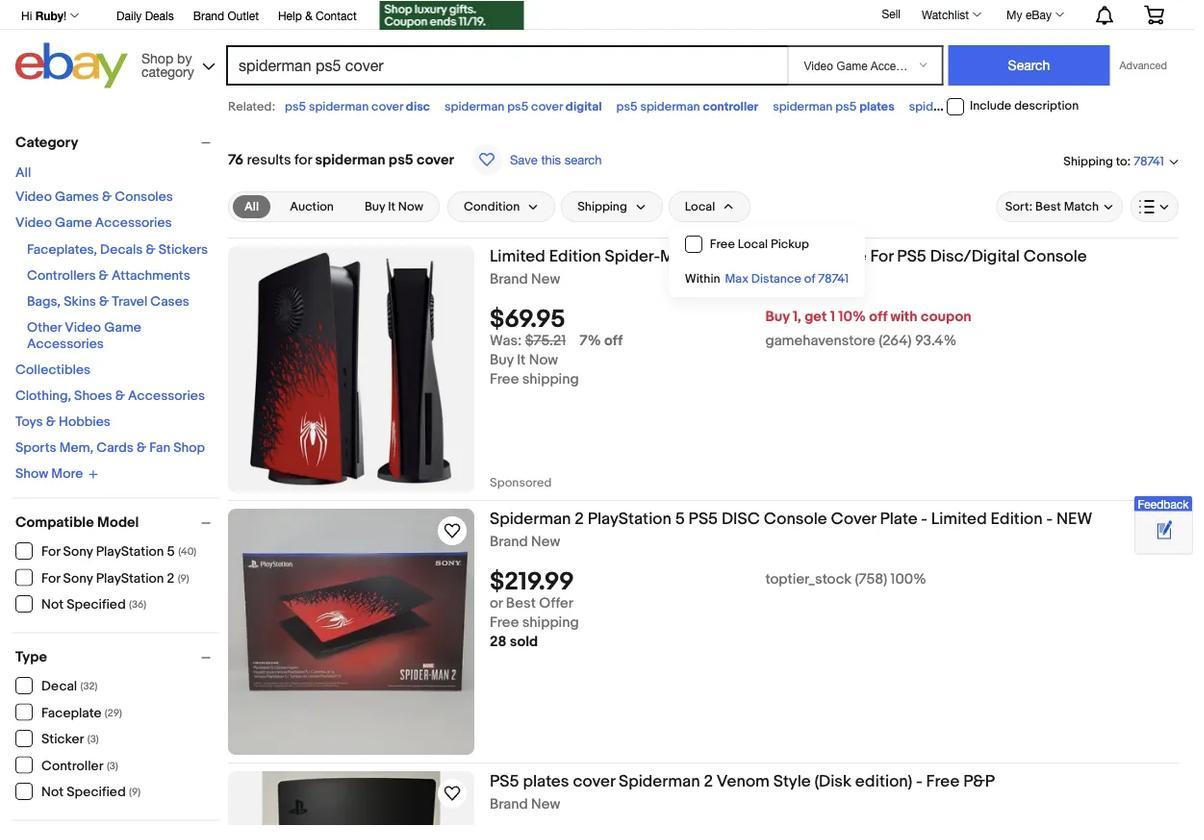 Task type: vqa. For each thing, say whether or not it's contained in the screenshot.


Task type: locate. For each thing, give the bounding box(es) containing it.
for up not specified (36)
[[41, 571, 60, 587]]

ps5 inside 'spiderman 2 playstation 5 ps5 disc console cover plate - limited edition - new brand new'
[[689, 509, 718, 529]]

1 horizontal spatial all link
[[233, 195, 271, 218]]

show more
[[15, 466, 83, 483]]

cover for plates
[[573, 772, 615, 792]]

main content
[[228, 124, 1179, 827]]

1 vertical spatial all
[[244, 199, 259, 214]]

0 vertical spatial (9)
[[178, 573, 189, 585]]

all link
[[15, 165, 31, 181], [233, 195, 271, 218]]

1 horizontal spatial ps5
[[689, 509, 718, 529]]

spiderman 2 playstation 5 ps5 disc console cover plate - limited edition - new heading
[[490, 509, 1092, 529]]

collectibles link
[[15, 362, 91, 379]]

shipping down search
[[578, 199, 627, 214]]

0 horizontal spatial game
[[55, 215, 92, 231]]

(3) inside the controller (3)
[[107, 760, 118, 773]]

(disk
[[815, 772, 852, 792]]

1 horizontal spatial all
[[244, 199, 259, 214]]

2 horizontal spatial ps5
[[897, 246, 927, 267]]

free inside toptier_stock (758) 100% or best offer free shipping 28 sold
[[490, 615, 519, 632]]

video game accessories link
[[15, 215, 172, 231]]

free up the 28
[[490, 615, 519, 632]]

disc
[[406, 99, 430, 114]]

toptier_stock
[[765, 571, 852, 589]]

for sony playstation 2 (9)
[[41, 571, 189, 587]]

ps5 plates  cover spiderman 2 venom style (disk edition) - free p&p image
[[262, 772, 440, 827]]

5 left disc at the bottom right
[[675, 509, 685, 529]]

0 vertical spatial shipping
[[522, 371, 579, 388]]

console right disc at the bottom right
[[764, 509, 827, 529]]

2 inside 'spiderman 2 playstation 5 ps5 disc console cover plate - limited edition - new brand new'
[[575, 509, 584, 529]]

0 vertical spatial off
[[869, 309, 887, 326]]

& right help
[[305, 9, 312, 22]]

limited inside the limited edition spider-man 2 skin cover faceplate for ps5 disc/digital console brand new
[[490, 246, 545, 267]]

shoes
[[74, 388, 112, 405]]

for sony playstation 5 (40)
[[41, 544, 196, 561]]

& inside 'account' 'navigation'
[[305, 9, 312, 22]]

1 vertical spatial (3)
[[107, 760, 118, 773]]

video
[[15, 189, 52, 205], [15, 215, 52, 231], [65, 320, 101, 336]]

brand up $69.95
[[490, 271, 528, 288]]

video up faceplates,
[[15, 215, 52, 231]]

ps5 spiderman cover disc
[[285, 99, 430, 114]]

spiderman ps5 faceplate
[[909, 99, 1049, 114]]

0 horizontal spatial 78741
[[818, 272, 849, 287]]

1 horizontal spatial off
[[869, 309, 887, 326]]

1 vertical spatial edition
[[991, 509, 1043, 529]]

faceplates,
[[27, 242, 97, 258]]

(3) down faceplate (29)
[[87, 734, 99, 746]]

condition
[[464, 199, 520, 214]]

1 horizontal spatial console
[[1024, 246, 1087, 267]]

shipping
[[1064, 154, 1113, 169], [578, 199, 627, 214]]

(3) inside sticker (3)
[[87, 734, 99, 746]]

1 horizontal spatial (3)
[[107, 760, 118, 773]]

brand inside 'spiderman 2 playstation 5 ps5 disc console cover plate - limited edition - new brand new'
[[490, 534, 528, 551]]

ps5 up "with" on the right top of page
[[897, 246, 927, 267]]

bags,
[[27, 294, 61, 310]]

sony for for sony playstation 2
[[63, 571, 93, 587]]

controller
[[703, 99, 758, 114]]

edition inside 'spiderman 2 playstation 5 ps5 disc console cover plate - limited edition - new brand new'
[[991, 509, 1043, 529]]

shipping down $75.21
[[522, 371, 579, 388]]

0 vertical spatial 78741
[[1134, 154, 1164, 169]]

buy for buy 1, get 1 10% off with coupon
[[765, 309, 790, 326]]

- left the new
[[1046, 509, 1053, 529]]

100%
[[891, 571, 926, 589]]

spiderman left controller
[[640, 99, 700, 114]]

spiderman left include
[[909, 99, 969, 114]]

& up bags, skins & travel cases link
[[99, 268, 109, 284]]

decal (32)
[[41, 679, 97, 695]]

0 vertical spatial playstation
[[588, 509, 671, 529]]

- for edition
[[921, 509, 928, 529]]

buy for buy it now
[[365, 199, 385, 214]]

- inside 'ps5 plates  cover spiderman 2 venom style (disk edition) - free p&p brand new'
[[916, 772, 923, 792]]

specified down the controller (3)
[[67, 785, 126, 801]]

all inside main content
[[244, 199, 259, 214]]

plates inside 'ps5 plates  cover spiderman 2 venom style (disk edition) - free p&p brand new'
[[523, 772, 569, 792]]

shipping inside the gamehavenstore (264) 93.4% buy it now free shipping
[[522, 371, 579, 388]]

1 horizontal spatial 5
[[675, 509, 685, 529]]

1 vertical spatial shipping
[[522, 615, 579, 632]]

0 vertical spatial plates
[[859, 99, 895, 114]]

all link down category
[[15, 165, 31, 181]]

cover inside 'ps5 plates  cover spiderman 2 venom style (disk edition) - free p&p brand new'
[[573, 772, 615, 792]]

sony
[[63, 544, 93, 561], [63, 571, 93, 587]]

all down results
[[244, 199, 259, 214]]

description
[[1014, 99, 1079, 114]]

2 sony from the top
[[63, 571, 93, 587]]

cover left plate
[[831, 509, 876, 529]]

2 vertical spatial accessories
[[128, 388, 205, 405]]

plates
[[859, 99, 895, 114], [523, 772, 569, 792]]

2 not from the top
[[41, 785, 64, 801]]

-
[[921, 509, 928, 529], [1046, 509, 1053, 529], [916, 772, 923, 792]]

free down was: at the left
[[490, 371, 519, 388]]

free up max
[[710, 237, 735, 252]]

buy it now link
[[353, 195, 435, 218]]

1 horizontal spatial game
[[104, 320, 141, 336]]

game down the games
[[55, 215, 92, 231]]

cover up within max distance of 78741
[[744, 246, 789, 267]]

1 vertical spatial now
[[529, 352, 558, 369]]

0 horizontal spatial spiderman
[[490, 509, 571, 529]]

gamehavenstore (264) 93.4% buy it now free shipping
[[490, 333, 957, 388]]

main content containing $69.95
[[228, 124, 1179, 827]]

new inside 'spiderman 2 playstation 5 ps5 disc console cover plate - limited edition - new brand new'
[[531, 534, 560, 551]]

limited right plate
[[931, 509, 987, 529]]

1 vertical spatial limited
[[931, 509, 987, 529]]

of
[[804, 272, 815, 287]]

faceplate up sticker (3)
[[41, 705, 101, 722]]

2 specified from the top
[[67, 785, 126, 801]]

free inside 'ps5 plates  cover spiderman 2 venom style (disk edition) - free p&p brand new'
[[926, 772, 960, 792]]

- right plate
[[921, 509, 928, 529]]

0 horizontal spatial plates
[[523, 772, 569, 792]]

2 new from the top
[[531, 534, 560, 551]]

faceplate up "of"
[[793, 246, 867, 267]]

1 sony from the top
[[63, 544, 93, 561]]

digital
[[566, 99, 602, 114]]

my ebay
[[1007, 8, 1052, 21]]

best right or at the left of the page
[[506, 595, 536, 613]]

limited edition spider-man 2 skin cover faceplate for ps5 disc/digital console image
[[228, 246, 474, 493]]

watch ps5 plates  cover spiderman 2 venom style (disk edition) - free p&p image
[[441, 782, 464, 805]]

buy down was: at the left
[[490, 352, 514, 369]]

controller (3)
[[41, 758, 118, 775]]

edition inside the limited edition spider-man 2 skin cover faceplate for ps5 disc/digital console brand new
[[549, 246, 601, 267]]

1 horizontal spatial limited
[[931, 509, 987, 529]]

1 horizontal spatial it
[[517, 352, 526, 369]]

man
[[660, 246, 692, 267]]

max
[[725, 272, 749, 287]]

pickup
[[771, 237, 809, 252]]

spiderman right for
[[315, 151, 385, 168]]

2 vertical spatial for
[[41, 571, 60, 587]]

2 vertical spatial buy
[[490, 352, 514, 369]]

sell link
[[873, 7, 909, 20]]

local left "pickup"
[[738, 237, 768, 252]]

feedback
[[1138, 498, 1189, 511]]

games
[[55, 189, 99, 205]]

accessories up fan
[[128, 388, 205, 405]]

(9) inside for sony playstation 2 (9)
[[178, 573, 189, 585]]

new right the watch ps5 plates  cover spiderman 2 venom style (disk edition) - free p&p icon
[[531, 796, 560, 814]]

all down category
[[15, 165, 31, 181]]

ps5 plates  cover spiderman 2 venom style (disk edition) - free p&p link
[[490, 772, 1179, 796]]

for up buy 1, get 1 10% off with coupon
[[870, 246, 893, 267]]

0 horizontal spatial shipping
[[578, 199, 627, 214]]

local button
[[669, 191, 751, 222]]

0 vertical spatial (3)
[[87, 734, 99, 746]]

spiderman
[[490, 509, 571, 529], [619, 772, 700, 792]]

shipping inside dropdown button
[[578, 199, 627, 214]]

1 horizontal spatial spiderman
[[619, 772, 700, 792]]

1 vertical spatial ps5
[[689, 509, 718, 529]]

cover inside 'spiderman 2 playstation 5 ps5 disc console cover plate - limited edition - new brand new'
[[831, 509, 876, 529]]

0 vertical spatial new
[[531, 271, 560, 288]]

faceplate inside the limited edition spider-man 2 skin cover faceplate for ps5 disc/digital console brand new
[[793, 246, 867, 267]]

accessories inside collectibles clothing, shoes & accessories toys & hobbies sports mem, cards & fan shop
[[128, 388, 205, 405]]

not down controller
[[41, 785, 64, 801]]

1 vertical spatial all link
[[233, 195, 271, 218]]

ps5 left disc at the bottom right
[[689, 509, 718, 529]]

brand inside brand outlet link
[[193, 9, 224, 22]]

0 horizontal spatial cover
[[744, 246, 789, 267]]

console inside the limited edition spider-man 2 skin cover faceplate for ps5 disc/digital console brand new
[[1024, 246, 1087, 267]]

0 horizontal spatial limited
[[490, 246, 545, 267]]

1 horizontal spatial now
[[529, 352, 558, 369]]

0 horizontal spatial ps5
[[490, 772, 519, 792]]

shop
[[141, 50, 173, 66], [173, 440, 205, 457]]

ps5 inside main content
[[389, 151, 413, 168]]

1 shipping from the top
[[522, 371, 579, 388]]

1 vertical spatial shop
[[173, 440, 205, 457]]

0 vertical spatial specified
[[67, 597, 126, 613]]

1 vertical spatial for
[[41, 544, 60, 561]]

off right 7%
[[604, 333, 623, 350]]

shipping left to
[[1064, 154, 1113, 169]]

best right "sort:"
[[1035, 199, 1061, 214]]

shipping
[[522, 371, 579, 388], [522, 615, 579, 632]]

shipping inside toptier_stock (758) 100% or best offer free shipping 28 sold
[[522, 615, 579, 632]]

2 vertical spatial playstation
[[96, 571, 164, 587]]

0 vertical spatial buy
[[365, 199, 385, 214]]

None submit
[[948, 45, 1110, 86]]

7%
[[579, 333, 601, 350]]

1 specified from the top
[[67, 597, 126, 613]]

78741 down limited edition spider-man 2 skin cover faceplate for ps5 disc/digital console "link"
[[818, 272, 849, 287]]

0 vertical spatial spiderman
[[490, 509, 571, 529]]

5 for (40)
[[167, 544, 175, 561]]

hi ruby !
[[21, 9, 67, 22]]

console down "sort: best match"
[[1024, 246, 1087, 267]]

specified down for sony playstation 2 (9)
[[67, 597, 126, 613]]

1 vertical spatial faceplate
[[41, 705, 101, 722]]

not up the type
[[41, 597, 64, 613]]

controllers
[[27, 268, 96, 284]]

shop by category banner
[[11, 0, 1179, 93]]

fan
[[149, 440, 170, 457]]

not for not specified (9)
[[41, 785, 64, 801]]

0 horizontal spatial buy
[[365, 199, 385, 214]]

0 vertical spatial now
[[398, 199, 423, 214]]

2 horizontal spatial buy
[[765, 309, 790, 326]]

travel
[[112, 294, 147, 310]]

for down compatible
[[41, 544, 60, 561]]

1 vertical spatial console
[[764, 509, 827, 529]]

offer
[[539, 595, 573, 613]]

shipping for shipping to : 78741
[[1064, 154, 1113, 169]]

buy down 76 results for spiderman ps5 cover
[[365, 199, 385, 214]]

it down 76 results for spiderman ps5 cover
[[388, 199, 395, 214]]

0 vertical spatial local
[[685, 199, 715, 214]]

1 vertical spatial not
[[41, 785, 64, 801]]

&
[[305, 9, 312, 22], [102, 189, 112, 205], [146, 242, 156, 258], [99, 268, 109, 284], [99, 294, 109, 310], [115, 388, 125, 405], [46, 414, 56, 431], [137, 440, 146, 457]]

edition left spider-
[[549, 246, 601, 267]]

save
[[510, 152, 538, 167]]

skins
[[64, 294, 96, 310]]

accessories inside faceplates, decals & stickers controllers & attachments bags, skins & travel cases other video game accessories
[[27, 336, 104, 353]]

playstation inside 'spiderman 2 playstation 5 ps5 disc console cover plate - limited edition - new brand new'
[[588, 509, 671, 529]]

0 horizontal spatial 5
[[167, 544, 175, 561]]

1 vertical spatial specified
[[67, 785, 126, 801]]

0 vertical spatial sony
[[63, 544, 93, 561]]

2 vertical spatial new
[[531, 796, 560, 814]]

by
[[177, 50, 192, 66]]

sold
[[510, 634, 538, 651]]

& left fan
[[137, 440, 146, 457]]

0 vertical spatial limited
[[490, 246, 545, 267]]

advanced link
[[1110, 46, 1177, 85]]

spiderman left venom
[[619, 772, 700, 792]]

0 horizontal spatial (3)
[[87, 734, 99, 746]]

now down $75.21
[[529, 352, 558, 369]]

0 vertical spatial accessories
[[95, 215, 172, 231]]

0 horizontal spatial off
[[604, 333, 623, 350]]

shop left by on the top
[[141, 50, 173, 66]]

0 vertical spatial shop
[[141, 50, 173, 66]]

78741
[[1134, 154, 1164, 169], [818, 272, 849, 287]]

0 vertical spatial console
[[1024, 246, 1087, 267]]

0 vertical spatial shipping
[[1064, 154, 1113, 169]]

account navigation
[[11, 0, 1179, 32]]

watchlist
[[922, 8, 969, 21]]

shipping down offer
[[522, 615, 579, 632]]

2 vertical spatial video
[[65, 320, 101, 336]]

toptier_stock (758) 100% or best offer free shipping 28 sold
[[490, 571, 926, 651]]

1 vertical spatial playstation
[[96, 544, 164, 561]]

new inside 'ps5 plates  cover spiderman 2 venom style (disk edition) - free p&p brand new'
[[531, 796, 560, 814]]

1 horizontal spatial cover
[[831, 509, 876, 529]]

new up $69.95
[[531, 271, 560, 288]]

for inside the limited edition spider-man 2 skin cover faceplate for ps5 disc/digital console brand new
[[870, 246, 893, 267]]

0 horizontal spatial edition
[[549, 246, 601, 267]]

collectibles clothing, shoes & accessories toys & hobbies sports mem, cards & fan shop
[[15, 362, 205, 457]]

video left the games
[[15, 189, 52, 205]]

1 horizontal spatial shipping
[[1064, 154, 1113, 169]]

video inside faceplates, decals & stickers controllers & attachments bags, skins & travel cases other video game accessories
[[65, 320, 101, 336]]

best inside toptier_stock (758) 100% or best offer free shipping 28 sold
[[506, 595, 536, 613]]

video down skins
[[65, 320, 101, 336]]

0 horizontal spatial console
[[764, 509, 827, 529]]

1 vertical spatial it
[[517, 352, 526, 369]]

p&p
[[963, 772, 995, 792]]

it down was: $75.21 on the top
[[517, 352, 526, 369]]

accessories up collectibles
[[27, 336, 104, 353]]

1 vertical spatial new
[[531, 534, 560, 551]]

free left p&p on the bottom
[[926, 772, 960, 792]]

1 vertical spatial plates
[[523, 772, 569, 792]]

shipping inside shipping to : 78741
[[1064, 154, 1113, 169]]

& up video game accessories link
[[102, 189, 112, 205]]

brand left outlet
[[193, 9, 224, 22]]

76 results for spiderman ps5 cover
[[228, 151, 454, 168]]

0 vertical spatial cover
[[744, 246, 789, 267]]

1 vertical spatial best
[[506, 595, 536, 613]]

5 inside 'spiderman 2 playstation 5 ps5 disc console cover plate - limited edition - new brand new'
[[675, 509, 685, 529]]

it inside the gamehavenstore (264) 93.4% buy it now free shipping
[[517, 352, 526, 369]]

spiderman up $219.99 on the bottom
[[490, 509, 571, 529]]

plates down 'sell'
[[859, 99, 895, 114]]

to
[[1116, 154, 1127, 169]]

local inside dropdown button
[[685, 199, 715, 214]]

sony up not specified (36)
[[63, 571, 93, 587]]

3 new from the top
[[531, 796, 560, 814]]

- right edition)
[[916, 772, 923, 792]]

0 horizontal spatial (9)
[[129, 787, 141, 799]]

brand up $219.99 on the bottom
[[490, 534, 528, 551]]

specified
[[67, 597, 126, 613], [67, 785, 126, 801]]

5 left (40)
[[167, 544, 175, 561]]

0 vertical spatial all link
[[15, 165, 31, 181]]

limited inside 'spiderman 2 playstation 5 ps5 disc console cover plate - limited edition - new brand new'
[[931, 509, 987, 529]]

1 vertical spatial 5
[[167, 544, 175, 561]]

off left "with" on the right top of page
[[869, 309, 887, 326]]

controllers & attachments link
[[27, 268, 190, 284]]

0 vertical spatial faceplate
[[793, 246, 867, 267]]

new
[[1056, 509, 1092, 529]]

2 vertical spatial ps5
[[490, 772, 519, 792]]

not for not specified (36)
[[41, 597, 64, 613]]

local up man on the right
[[685, 199, 715, 214]]

new
[[531, 271, 560, 288], [531, 534, 560, 551], [531, 796, 560, 814]]

(3) up not specified (9) at the bottom of the page
[[107, 760, 118, 773]]

plate
[[880, 509, 918, 529]]

now left condition on the left top
[[398, 199, 423, 214]]

1 vertical spatial buy
[[765, 309, 790, 326]]

accessories down consoles
[[95, 215, 172, 231]]

game down travel
[[104, 320, 141, 336]]

1 horizontal spatial (9)
[[178, 573, 189, 585]]

0 horizontal spatial it
[[388, 199, 395, 214]]

& up attachments
[[146, 242, 156, 258]]

faceplates, decals & stickers link
[[27, 242, 208, 258]]

1 vertical spatial spiderman
[[619, 772, 700, 792]]

plates right the watch ps5 plates  cover spiderman 2 venom style (disk edition) - free p&p icon
[[523, 772, 569, 792]]

video for video games & consoles
[[15, 189, 52, 205]]

1 horizontal spatial best
[[1035, 199, 1061, 214]]

0 vertical spatial it
[[388, 199, 395, 214]]

1 new from the top
[[531, 271, 560, 288]]

brand right the watch ps5 plates  cover spiderman 2 venom style (disk edition) - free p&p icon
[[490, 796, 528, 814]]

(3) for sticker
[[87, 734, 99, 746]]

sony for for sony playstation 5
[[63, 544, 93, 561]]

0 vertical spatial for
[[870, 246, 893, 267]]

1 horizontal spatial local
[[738, 237, 768, 252]]

sort: best match button
[[997, 191, 1123, 222]]

spiderman down "search for anything" 'text box'
[[445, 99, 505, 114]]

new inside the limited edition spider-man 2 skin cover faceplate for ps5 disc/digital console brand new
[[531, 271, 560, 288]]

shop right fan
[[173, 440, 205, 457]]

2 shipping from the top
[[522, 615, 579, 632]]

ps5 inside the limited edition spider-man 2 skin cover faceplate for ps5 disc/digital console brand new
[[897, 246, 927, 267]]

shop by category
[[141, 50, 194, 79]]

28
[[490, 634, 507, 651]]

edition left the new
[[991, 509, 1043, 529]]

compatible model button
[[15, 514, 219, 532]]

1 horizontal spatial edition
[[991, 509, 1043, 529]]

- for p&p
[[916, 772, 923, 792]]

all link down 76
[[233, 195, 271, 218]]

0 vertical spatial video
[[15, 189, 52, 205]]

1 vertical spatial game
[[104, 320, 141, 336]]

buy left the 1,
[[765, 309, 790, 326]]

:
[[1127, 154, 1131, 169]]

watch spiderman 2 playstation 5 ps5 disc console cover plate - limited edition - new image
[[441, 520, 464, 543]]

78741 right :
[[1134, 154, 1164, 169]]

0 horizontal spatial all
[[15, 165, 31, 181]]

0 horizontal spatial local
[[685, 199, 715, 214]]

faceplates, decals & stickers controllers & attachments bags, skins & travel cases other video game accessories
[[27, 242, 208, 353]]

free inside the gamehavenstore (264) 93.4% buy it now free shipping
[[490, 371, 519, 388]]

ps5 right the watch ps5 plates  cover spiderman 2 venom style (disk edition) - free p&p icon
[[490, 772, 519, 792]]

buy inside buy it now link
[[365, 199, 385, 214]]

more
[[51, 466, 83, 483]]

accessories
[[95, 215, 172, 231], [27, 336, 104, 353], [128, 388, 205, 405]]

(29)
[[105, 707, 122, 720]]

shipping for offer
[[522, 615, 579, 632]]

sony down compatible model
[[63, 544, 93, 561]]

brand inside the limited edition spider-man 2 skin cover faceplate for ps5 disc/digital console brand new
[[490, 271, 528, 288]]

0 horizontal spatial best
[[506, 595, 536, 613]]

new up $219.99 on the bottom
[[531, 534, 560, 551]]

1 vertical spatial video
[[15, 215, 52, 231]]

0 vertical spatial edition
[[549, 246, 601, 267]]

limited down condition dropdown button
[[490, 246, 545, 267]]

for for for sony playstation 5
[[41, 544, 60, 561]]

1 not from the top
[[41, 597, 64, 613]]



Task type: describe. For each thing, give the bounding box(es) containing it.
shipping for shipping
[[578, 199, 627, 214]]

specified for not specified (36)
[[67, 597, 126, 613]]

ps5 inside 'ps5 plates  cover spiderman 2 venom style (disk edition) - free p&p brand new'
[[490, 772, 519, 792]]

skin
[[708, 246, 740, 267]]

new for plates
[[531, 796, 560, 814]]

decals
[[100, 242, 143, 258]]

for
[[294, 151, 312, 168]]

ebay
[[1026, 8, 1052, 21]]

auction
[[290, 199, 334, 214]]

brand outlet
[[193, 9, 259, 22]]

shop inside collectibles clothing, shoes & accessories toys & hobbies sports mem, cards & fan shop
[[173, 440, 205, 457]]

playstation for ps5
[[588, 509, 671, 529]]

spiderman ps5 cover digital
[[445, 99, 602, 114]]

video games & consoles
[[15, 189, 173, 205]]

coupon
[[921, 309, 971, 326]]

& right shoes
[[115, 388, 125, 405]]

include description
[[970, 99, 1079, 114]]

shipping for now
[[522, 371, 579, 388]]

faceplate (29)
[[41, 705, 122, 722]]

$69.95
[[490, 305, 565, 335]]

(36)
[[129, 599, 146, 612]]

video games & consoles link
[[15, 189, 173, 205]]

cover inside the limited edition spider-man 2 skin cover faceplate for ps5 disc/digital console brand new
[[744, 246, 789, 267]]

gamehavenstore
[[765, 333, 876, 350]]

Search for anything text field
[[229, 47, 784, 84]]

2 inside 'ps5 plates  cover spiderman 2 venom style (disk edition) - free p&p brand new'
[[704, 772, 713, 792]]

other
[[27, 320, 62, 336]]

faceplate
[[996, 99, 1049, 114]]

best inside dropdown button
[[1035, 199, 1061, 214]]

!
[[64, 9, 67, 22]]

spiderman 2 playstation 5 ps5 disc console cover plate - limited edition - new link
[[490, 509, 1179, 534]]

game inside faceplates, decals & stickers controllers & attachments bags, skins & travel cases other video game accessories
[[104, 320, 141, 336]]

1 vertical spatial 78741
[[818, 272, 849, 287]]

none submit inside shop by category banner
[[948, 45, 1110, 86]]

within
[[685, 272, 720, 287]]

spiderman inside 'spiderman 2 playstation 5 ps5 disc console cover plate - limited edition - new brand new'
[[490, 509, 571, 529]]

spider-
[[605, 246, 660, 267]]

sticker (3)
[[41, 732, 99, 748]]

sort: best match
[[1005, 199, 1099, 214]]

hi
[[21, 9, 32, 22]]

2 inside the limited edition spider-man 2 skin cover faceplate for ps5 disc/digital console brand new
[[695, 246, 705, 267]]

(758)
[[855, 571, 887, 589]]

attachments
[[112, 268, 190, 284]]

shop inside shop by category
[[141, 50, 173, 66]]

limited edition spider-man 2 skin cover faceplate for ps5 disc/digital console brand new
[[490, 246, 1087, 288]]

sports
[[15, 440, 56, 457]]

5 for ps5
[[675, 509, 685, 529]]

hobbies
[[59, 414, 110, 431]]

show
[[15, 466, 48, 483]]

All selected text field
[[244, 198, 259, 216]]

advanced
[[1120, 59, 1167, 72]]

cover for spiderman
[[372, 99, 403, 114]]

new for edition
[[531, 271, 560, 288]]

disc
[[722, 509, 760, 529]]

(32)
[[80, 681, 97, 693]]

1 horizontal spatial plates
[[859, 99, 895, 114]]

ps5 plates  cover spiderman 2 venom style (disk edition) - free p&p heading
[[490, 772, 995, 792]]

type button
[[15, 649, 219, 666]]

condition button
[[447, 191, 555, 222]]

1 vertical spatial local
[[738, 237, 768, 252]]

sports mem, cards & fan shop link
[[15, 440, 205, 457]]

specified for not specified (9)
[[67, 785, 126, 801]]

clothing,
[[15, 388, 71, 405]]

daily deals
[[117, 9, 174, 22]]

for for for sony playstation 2
[[41, 571, 60, 587]]

venom
[[717, 772, 770, 792]]

buy inside the gamehavenstore (264) 93.4% buy it now free shipping
[[490, 352, 514, 369]]

category button
[[15, 134, 219, 151]]

0 vertical spatial all
[[15, 165, 31, 181]]

& right toys
[[46, 414, 56, 431]]

78741 inside shipping to : 78741
[[1134, 154, 1164, 169]]

0 horizontal spatial faceplate
[[41, 705, 101, 722]]

sell
[[882, 7, 901, 20]]

daily deals link
[[117, 6, 174, 27]]

$219.99
[[490, 568, 574, 598]]

now inside the gamehavenstore (264) 93.4% buy it now free shipping
[[529, 352, 558, 369]]

(9) inside not specified (9)
[[129, 787, 141, 799]]

spiderman 2 playstation 5 ps5 disc console cover plate - limited edition - new image
[[228, 509, 474, 755]]

clothing, shoes & accessories link
[[15, 388, 205, 405]]

0 horizontal spatial now
[[398, 199, 423, 214]]

include
[[970, 99, 1012, 114]]

decal
[[41, 679, 77, 695]]

this
[[541, 152, 561, 167]]

brand inside 'ps5 plates  cover spiderman 2 venom style (disk edition) - free p&p brand new'
[[490, 796, 528, 814]]

limited edition spider-man 2 skin cover faceplate for ps5 disc/digital console heading
[[490, 246, 1087, 267]]

mem,
[[59, 440, 94, 457]]

results
[[247, 151, 291, 168]]

spiderman inside 'ps5 plates  cover spiderman 2 venom style (disk edition) - free p&p brand new'
[[619, 772, 700, 792]]

spiderman up 76 results for spiderman ps5 cover
[[309, 99, 369, 114]]

get the coupon image
[[380, 1, 524, 30]]

buy it now
[[365, 199, 423, 214]]

spiderman inside main content
[[315, 151, 385, 168]]

not specified (36)
[[41, 597, 146, 613]]

1 vertical spatial off
[[604, 333, 623, 350]]

limited edition spider-man 2 skin cover faceplate for ps5 disc/digital console link
[[490, 246, 1179, 271]]

(3) for controller
[[107, 760, 118, 773]]

controller
[[41, 758, 103, 775]]

listing options selector. list view selected. image
[[1139, 199, 1170, 215]]

$75.21
[[525, 333, 566, 350]]

compatible
[[15, 514, 94, 532]]

related:
[[228, 99, 275, 114]]

search
[[565, 152, 602, 167]]

(264)
[[879, 333, 912, 350]]

brand outlet link
[[193, 6, 259, 27]]

cards
[[97, 440, 134, 457]]

help & contact
[[278, 9, 357, 22]]

edition)
[[855, 772, 912, 792]]

was: $75.21
[[490, 333, 566, 350]]

was:
[[490, 333, 522, 350]]

consoles
[[115, 189, 173, 205]]

within max distance of 78741
[[685, 272, 849, 287]]

free local pickup link
[[670, 227, 864, 262]]

playstation for (40)
[[96, 544, 164, 561]]

your shopping cart image
[[1143, 5, 1165, 24]]

my ebay link
[[996, 3, 1073, 26]]

disc/digital
[[930, 246, 1020, 267]]

1,
[[793, 309, 801, 326]]

playstation for (9)
[[96, 571, 164, 587]]

spiderman 2 playstation 5 ps5 disc console cover plate - limited edition - new brand new
[[490, 509, 1092, 551]]

cover for ps5
[[531, 99, 563, 114]]

type
[[15, 649, 47, 666]]

compatible model
[[15, 514, 139, 532]]

spiderman right controller
[[773, 99, 833, 114]]

console inside 'spiderman 2 playstation 5 ps5 disc console cover plate - limited edition - new brand new'
[[764, 509, 827, 529]]

video for video game accessories
[[15, 215, 52, 231]]

match
[[1064, 199, 1099, 214]]

& right skins
[[99, 294, 109, 310]]

contact
[[316, 9, 357, 22]]



